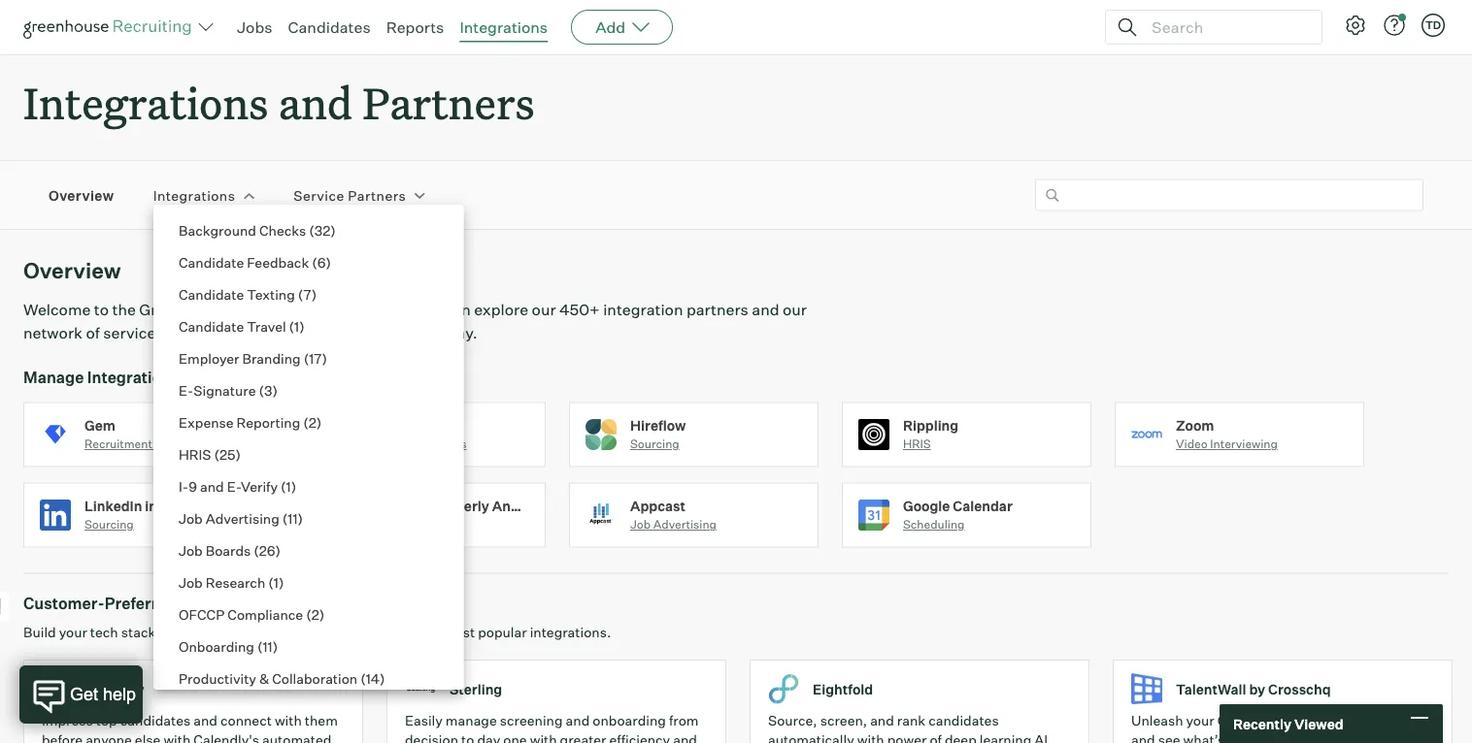 Task type: describe. For each thing, give the bounding box(es) containing it.
1 for candidate travel ( 1 )
[[294, 318, 299, 335]]

with left the them
[[275, 713, 302, 730]]

expense reporting ( 2 )
[[179, 414, 322, 431]]

talentwall by crosschq
[[1176, 681, 1331, 698]]

) for job boards ( 26 )
[[275, 542, 281, 559]]

unleash your greenhouse data with talentwall and see what's really going on in your pipeline
[[1131, 713, 1428, 744]]

recruitment
[[84, 437, 152, 452]]

(formerly
[[427, 498, 489, 515]]

greenhouse inside welcome to the greenhouse partnerships page where you can explore our 450+ integration partners and our network of service partners. new partners are just a click away.
[[139, 300, 228, 320]]

integrations.
[[530, 625, 611, 642]]

customers
[[372, 625, 440, 642]]

i-9 and e-verify ( 1 )
[[179, 478, 296, 495]]

0 horizontal spatial hris
[[179, 446, 211, 463]]

) for e-signature ( 3 )
[[272, 382, 278, 399]]

greenhouse recruiting image
[[23, 16, 198, 39]]

eightfold
[[813, 681, 873, 698]]

( for branding
[[304, 350, 309, 367]]

onboarding
[[593, 713, 666, 730]]

&
[[259, 671, 269, 688]]

candidate texting ( 7 )
[[179, 286, 317, 303]]

scheduling
[[903, 518, 965, 532]]

25
[[220, 446, 236, 463]]

) for background checks ( 32 )
[[331, 222, 336, 239]]

( for compliance
[[306, 606, 311, 623]]

day
[[477, 732, 500, 744]]

with inside source, screen, and rank candidates automatically with power of deep learning ai
[[857, 732, 884, 744]]

9
[[189, 478, 197, 495]]

td button
[[1418, 10, 1449, 41]]

just
[[357, 324, 384, 343]]

2 vertical spatial your
[[1338, 732, 1366, 744]]

crosschq
[[1268, 681, 1331, 698]]

feedback
[[247, 254, 309, 271]]

hireflow
[[630, 417, 686, 434]]

and inside source, screen, and rank candidates automatically with power of deep learning ai
[[870, 713, 894, 730]]

customer-preferred partners
[[23, 595, 245, 614]]

3
[[264, 382, 272, 399]]

service
[[103, 324, 156, 343]]

viewed
[[1294, 716, 1344, 733]]

0 vertical spatial overview
[[49, 187, 114, 204]]

job for job boards ( 26 )
[[179, 542, 203, 559]]

job inside appcast job advertising
[[630, 518, 651, 532]]

0 horizontal spatial partners
[[265, 324, 327, 343]]

click
[[399, 324, 433, 343]]

tech
[[90, 625, 118, 642]]

efficiency
[[609, 732, 670, 744]]

1 vertical spatial overview
[[23, 258, 121, 284]]

research
[[206, 574, 265, 591]]

integrations for integrations and partners
[[23, 74, 268, 131]]

Search text field
[[1147, 13, 1304, 41]]

appcast
[[630, 498, 686, 515]]

job for job research ( 1 )
[[179, 574, 203, 591]]

) for employer branding ( 17 )
[[322, 350, 327, 367]]

deep
[[945, 732, 977, 744]]

rippling
[[903, 417, 959, 434]]

1 vertical spatial 11
[[263, 638, 273, 655]]

impress
[[42, 713, 93, 730]]

build
[[23, 625, 56, 642]]

( up &
[[257, 638, 263, 655]]

and inside easily manage screening and onboarding from decision to day one with greater efficiency an
[[566, 713, 590, 730]]

guidance,
[[189, 625, 252, 642]]

else
[[135, 732, 161, 744]]

power
[[887, 732, 927, 744]]

background for background checks
[[357, 437, 424, 452]]

service partners link
[[294, 186, 406, 205]]

linkedin integrations sourcing
[[84, 498, 226, 532]]

top
[[96, 713, 117, 730]]

( for research
[[268, 574, 274, 591]]

greenhouse inside unleash your greenhouse data with talentwall and see what's really going on in your pipeline
[[1217, 713, 1295, 730]]

integration
[[603, 300, 683, 320]]

you
[[415, 300, 441, 320]]

recently
[[1233, 716, 1292, 733]]

signature
[[194, 382, 256, 399]]

customer-
[[23, 595, 105, 614]]

gem recruitment marketing
[[84, 417, 210, 452]]

1 vertical spatial 1
[[286, 478, 291, 495]]

to inside welcome to the greenhouse partnerships page where you can explore our 450+ integration partners and our network of service partners. new partners are just a click away.
[[94, 300, 109, 320]]

employer branding ( 17 )
[[179, 350, 327, 367]]

( for feedback
[[312, 254, 317, 271]]

onboarding ( 11 )
[[179, 638, 278, 655]]

to inside easily manage screening and onboarding from decision to day one with greater efficiency an
[[461, 732, 474, 744]]

sourcing inside linkedin integrations sourcing
[[84, 518, 134, 532]]

boards
[[206, 542, 251, 559]]

( down expense
[[214, 446, 220, 463]]

the
[[112, 300, 136, 320]]

hris inside rippling hris
[[903, 437, 931, 452]]

calendly
[[86, 681, 144, 698]]

wellfound (formerly angellist talent) link
[[296, 483, 606, 564]]

hris ( 25 )
[[179, 446, 241, 463]]

0 horizontal spatial e-
[[179, 382, 194, 399]]

6
[[317, 254, 326, 271]]

0 vertical spatial integrations link
[[460, 17, 548, 37]]

candidates
[[288, 17, 371, 37]]

productivity & collaboration ( 14 )
[[179, 671, 385, 688]]

selecting
[[255, 625, 313, 642]]

candidate for candidate texting ( 7 )
[[179, 286, 244, 303]]

compliance
[[228, 606, 303, 623]]

0 vertical spatial from
[[316, 625, 345, 642]]

candidate travel ( 1 )
[[179, 318, 305, 335]]

welcome
[[23, 300, 91, 320]]

easily
[[405, 713, 443, 730]]

0 vertical spatial 11
[[288, 510, 298, 527]]

manage
[[23, 368, 84, 387]]

and inside welcome to the greenhouse partnerships page where you can explore our 450+ integration partners and our network of service partners. new partners are just a click away.
[[752, 300, 779, 320]]

0 horizontal spatial advertising
[[206, 510, 279, 527]]

( right verify
[[281, 478, 286, 495]]

1 horizontal spatial our
[[532, 300, 556, 320]]

partners for customer-preferred partners
[[180, 595, 245, 614]]

candidate feedback ( 6 )
[[179, 254, 331, 271]]

your for build
[[59, 625, 87, 642]]

17
[[309, 350, 322, 367]]

jobs
[[237, 17, 272, 37]]

verify
[[241, 478, 278, 495]]

of inside source, screen, and rank candidates automatically with power of deep learning ai
[[930, 732, 942, 744]]

background for background checks ( 32 )
[[179, 222, 256, 239]]

connect
[[220, 713, 272, 730]]

calendar
[[953, 498, 1013, 515]]

( for reporting
[[303, 414, 309, 431]]

stack
[[121, 625, 156, 642]]

interviewing
[[1210, 437, 1278, 452]]

candidates link
[[288, 17, 371, 37]]

candidates inside impress top candidates and connect with them before anyone else with calendly's automate
[[120, 713, 191, 730]]

) for ofccp compliance ( 2 )
[[319, 606, 324, 623]]

manage integrations
[[23, 368, 179, 387]]

network
[[23, 324, 83, 343]]

gem
[[84, 417, 115, 434]]

manage
[[446, 713, 497, 730]]

rippling hris
[[903, 417, 959, 452]]

checks for background checks
[[426, 437, 467, 452]]

in
[[1324, 732, 1335, 744]]

1 horizontal spatial partners
[[686, 300, 749, 320]]

most
[[443, 625, 475, 642]]

) for candidate texting ( 7 )
[[312, 286, 317, 303]]



Task type: vqa. For each thing, say whether or not it's contained in the screenshot.


Task type: locate. For each thing, give the bounding box(es) containing it.
integrations up 'background checks ( 32 )'
[[153, 187, 235, 204]]

checks up 'feedback'
[[259, 222, 306, 239]]

employer
[[179, 350, 239, 367]]

( down service
[[309, 222, 314, 239]]

2 vertical spatial candidate
[[179, 318, 244, 335]]

( right travel
[[289, 318, 294, 335]]

( for texting
[[298, 286, 304, 303]]

advertising inside appcast job advertising
[[653, 518, 717, 532]]

video
[[1176, 437, 1208, 452]]

unleash
[[1131, 713, 1183, 730]]

your up what's
[[1186, 713, 1215, 730]]

impress top candidates and connect with them before anyone else with calendly's automate
[[42, 713, 338, 744]]

sourcing down hireflow
[[630, 437, 679, 452]]

partners down partnerships
[[265, 324, 327, 343]]

( up reporting
[[259, 382, 264, 399]]

candidate for candidate feedback ( 6 )
[[179, 254, 244, 271]]

1 horizontal spatial talentwall
[[1361, 713, 1428, 730]]

0 horizontal spatial 11
[[263, 638, 273, 655]]

integrations link up 'background checks ( 32 )'
[[153, 186, 235, 205]]

( for advertising
[[282, 510, 288, 527]]

1 for job research ( 1 )
[[274, 574, 279, 591]]

from right selecting
[[316, 625, 345, 642]]

your for unleash
[[1186, 713, 1215, 730]]

1 horizontal spatial background
[[357, 437, 424, 452]]

e-
[[179, 382, 194, 399], [227, 478, 241, 495]]

integrations for the top integrations link
[[460, 17, 548, 37]]

to down manage
[[461, 732, 474, 744]]

zoom video interviewing
[[1176, 417, 1278, 452]]

integrations link right reports
[[460, 17, 548, 37]]

menu
[[153, 205, 452, 744]]

zoom
[[1176, 417, 1214, 434]]

1 horizontal spatial checks
[[426, 437, 467, 452]]

( for boards
[[254, 542, 259, 559]]

partners.
[[159, 324, 226, 343]]

1 vertical spatial partners
[[348, 187, 406, 204]]

of left service
[[86, 324, 100, 343]]

1 down 26
[[274, 574, 279, 591]]

2 for expense reporting ( 2 )
[[309, 414, 316, 431]]

11
[[288, 510, 298, 527], [263, 638, 273, 655]]

1 vertical spatial partners
[[265, 324, 327, 343]]

2 horizontal spatial your
[[1338, 732, 1366, 744]]

checks for background checks ( 32 )
[[259, 222, 306, 239]]

partners
[[686, 300, 749, 320], [265, 324, 327, 343]]

data
[[1298, 713, 1328, 730]]

integrations down greenhouse recruiting image
[[23, 74, 268, 131]]

with right stack
[[159, 625, 186, 642]]

to
[[94, 300, 109, 320], [461, 732, 474, 744]]

0 vertical spatial sourcing
[[630, 437, 679, 452]]

talent)
[[559, 498, 606, 515]]

2 right reporting
[[309, 414, 316, 431]]

hris down rippling
[[903, 437, 931, 452]]

service
[[294, 187, 344, 204]]

0 vertical spatial talentwall
[[1176, 681, 1246, 698]]

talentwall left by
[[1176, 681, 1246, 698]]

26
[[259, 542, 275, 559]]

( for travel
[[289, 318, 294, 335]]

of inside welcome to the greenhouse partnerships page where you can explore our 450+ integration partners and our network of service partners. new partners are just a click away.
[[86, 324, 100, 343]]

source, screen, and rank candidates automatically with power of deep learning ai
[[768, 713, 1048, 744]]

google calendar scheduling
[[903, 498, 1013, 532]]

advertising down i-9 and e-verify ( 1 )
[[206, 510, 279, 527]]

1 vertical spatial from
[[669, 713, 699, 730]]

before
[[42, 732, 83, 744]]

and inside impress top candidates and connect with them before anyone else with calendly's automate
[[193, 713, 217, 730]]

0 horizontal spatial our
[[348, 625, 369, 642]]

with right else
[[164, 732, 191, 744]]

2 for ofccp compliance ( 2 )
[[311, 606, 319, 623]]

0 vertical spatial background
[[179, 222, 256, 239]]

) for expense reporting ( 2 )
[[316, 414, 322, 431]]

candidates
[[120, 713, 191, 730], [929, 713, 999, 730]]

collaboration
[[272, 671, 358, 688]]

candidate up candidate texting ( 7 )
[[179, 254, 244, 271]]

really
[[1228, 732, 1262, 744]]

2 vertical spatial partners
[[180, 595, 245, 614]]

going
[[1265, 732, 1302, 744]]

wellfound
[[357, 498, 424, 515]]

with inside unleash your greenhouse data with talentwall and see what's really going on in your pipeline
[[1331, 713, 1358, 730]]

1 horizontal spatial e-
[[227, 478, 241, 495]]

ai
[[1035, 732, 1048, 744]]

( for checks
[[309, 222, 314, 239]]

0 horizontal spatial greenhouse
[[139, 300, 228, 320]]

2
[[309, 414, 316, 431], [311, 606, 319, 623]]

are
[[330, 324, 354, 343]]

450+
[[559, 300, 600, 320]]

( for signature
[[259, 382, 264, 399]]

( down i-9 and e-verify ( 1 )
[[282, 510, 288, 527]]

and
[[278, 74, 353, 131], [752, 300, 779, 320], [200, 478, 224, 495], [193, 713, 217, 730], [566, 713, 590, 730], [870, 713, 894, 730], [1131, 732, 1155, 744]]

0 vertical spatial to
[[94, 300, 109, 320]]

partners for integrations and partners
[[363, 74, 535, 131]]

7
[[304, 286, 312, 303]]

2 up build your tech stack with guidance, selecting from our customers most popular integrations.
[[311, 606, 319, 623]]

one
[[503, 732, 527, 744]]

1 candidate from the top
[[179, 254, 244, 271]]

candidate up partners.
[[179, 286, 244, 303]]

0 horizontal spatial sourcing
[[84, 518, 134, 532]]

1 horizontal spatial from
[[669, 713, 699, 730]]

1 horizontal spatial greenhouse
[[1217, 713, 1295, 730]]

1 horizontal spatial 11
[[288, 510, 298, 527]]

greenhouse
[[139, 300, 228, 320], [1217, 713, 1295, 730]]

of left deep
[[930, 732, 942, 744]]

sterling
[[450, 681, 502, 698]]

greenhouse up really
[[1217, 713, 1295, 730]]

0 vertical spatial e-
[[179, 382, 194, 399]]

integrations right reports
[[460, 17, 548, 37]]

with up in
[[1331, 713, 1358, 730]]

(
[[309, 222, 314, 239], [312, 254, 317, 271], [298, 286, 304, 303], [289, 318, 294, 335], [304, 350, 309, 367], [259, 382, 264, 399], [303, 414, 309, 431], [214, 446, 220, 463], [281, 478, 286, 495], [282, 510, 288, 527], [254, 542, 259, 559], [268, 574, 274, 591], [306, 606, 311, 623], [257, 638, 263, 655], [361, 671, 366, 688]]

job boards ( 26 )
[[179, 542, 281, 559]]

11 down the compliance
[[263, 638, 273, 655]]

( right branding
[[304, 350, 309, 367]]

0 vertical spatial of
[[86, 324, 100, 343]]

ofccp
[[179, 606, 225, 623]]

0 vertical spatial your
[[59, 625, 87, 642]]

2 horizontal spatial our
[[783, 300, 807, 320]]

1 candidates from the left
[[120, 713, 191, 730]]

automatically
[[768, 732, 854, 744]]

1 vertical spatial sourcing
[[84, 518, 134, 532]]

wellfound (formerly angellist talent)
[[357, 498, 606, 515]]

background up wellfound
[[357, 437, 424, 452]]

3 candidate from the top
[[179, 318, 244, 335]]

job up ofccp
[[179, 574, 203, 591]]

None text field
[[1035, 179, 1424, 211]]

0 horizontal spatial 1
[[274, 574, 279, 591]]

) for job advertising ( 11 )
[[298, 510, 303, 527]]

with down screening
[[530, 732, 557, 744]]

1 horizontal spatial your
[[1186, 713, 1215, 730]]

appcast job advertising
[[630, 498, 717, 532]]

11 down i-9 and e-verify ( 1 )
[[288, 510, 298, 527]]

reports
[[386, 17, 444, 37]]

with down screen,
[[857, 732, 884, 744]]

1 vertical spatial greenhouse
[[1217, 713, 1295, 730]]

0 horizontal spatial from
[[316, 625, 345, 642]]

travel
[[247, 318, 286, 335]]

0 vertical spatial greenhouse
[[139, 300, 228, 320]]

1 horizontal spatial hris
[[903, 437, 931, 452]]

menu containing background checks
[[153, 205, 452, 744]]

sourcing inside the hireflow sourcing
[[630, 437, 679, 452]]

1 vertical spatial e-
[[227, 478, 241, 495]]

integrations and partners
[[23, 74, 535, 131]]

1 horizontal spatial 1
[[286, 478, 291, 495]]

your right in
[[1338, 732, 1366, 744]]

a
[[387, 324, 396, 343]]

0 vertical spatial 1
[[294, 318, 299, 335]]

advertising
[[206, 510, 279, 527], [653, 518, 717, 532]]

0 horizontal spatial candidates
[[120, 713, 191, 730]]

candidates up else
[[120, 713, 191, 730]]

branding
[[242, 350, 301, 367]]

job research ( 1 )
[[179, 574, 284, 591]]

2 candidate from the top
[[179, 286, 244, 303]]

candidates up deep
[[929, 713, 999, 730]]

1 vertical spatial candidate
[[179, 286, 244, 303]]

) for candidate travel ( 1 )
[[299, 318, 305, 335]]

talentwall right viewed
[[1361, 713, 1428, 730]]

calendly's
[[194, 732, 259, 744]]

0 vertical spatial candidate
[[179, 254, 244, 271]]

2 vertical spatial 1
[[274, 574, 279, 591]]

0 horizontal spatial of
[[86, 324, 100, 343]]

from up 'efficiency'
[[669, 713, 699, 730]]

job left boards at the bottom left
[[179, 542, 203, 559]]

partners right service
[[348, 187, 406, 204]]

1 right verify
[[286, 478, 291, 495]]

integrations for integrations link to the bottom
[[153, 187, 235, 204]]

job down appcast
[[630, 518, 651, 532]]

( right reporting
[[303, 414, 309, 431]]

1 horizontal spatial to
[[461, 732, 474, 744]]

0 horizontal spatial to
[[94, 300, 109, 320]]

( up build your tech stack with guidance, selecting from our customers most popular integrations.
[[306, 606, 311, 623]]

reports link
[[386, 17, 444, 37]]

partners down job research ( 1 )
[[180, 595, 245, 614]]

1 vertical spatial your
[[1186, 713, 1215, 730]]

integrations
[[145, 498, 226, 515]]

2 candidates from the left
[[929, 713, 999, 730]]

background checks ( 32 )
[[179, 222, 336, 239]]

1 vertical spatial 2
[[311, 606, 319, 623]]

background checks link
[[296, 403, 569, 483]]

job down 9
[[179, 510, 203, 527]]

partners down reports
[[363, 74, 535, 131]]

checks
[[259, 222, 306, 239], [426, 437, 467, 452]]

see
[[1158, 732, 1180, 744]]

0 horizontal spatial background
[[179, 222, 256, 239]]

hris up 9
[[179, 446, 211, 463]]

advertising down appcast
[[653, 518, 717, 532]]

1
[[294, 318, 299, 335], [286, 478, 291, 495], [274, 574, 279, 591]]

partners inside service partners link
[[348, 187, 406, 204]]

1 vertical spatial background
[[357, 437, 424, 452]]

1 vertical spatial integrations link
[[153, 186, 235, 205]]

0 horizontal spatial checks
[[259, 222, 306, 239]]

2 horizontal spatial 1
[[294, 318, 299, 335]]

background
[[179, 222, 256, 239], [357, 437, 424, 452]]

jobs link
[[237, 17, 272, 37]]

your down customer- in the left bottom of the page
[[59, 625, 87, 642]]

( down 32
[[312, 254, 317, 271]]

1 horizontal spatial sourcing
[[630, 437, 679, 452]]

google
[[903, 498, 950, 515]]

service partners
[[294, 187, 406, 204]]

to left the
[[94, 300, 109, 320]]

14
[[366, 671, 380, 688]]

0 vertical spatial checks
[[259, 222, 306, 239]]

can
[[445, 300, 471, 320]]

checks up (formerly at the bottom
[[426, 437, 467, 452]]

them
[[305, 713, 338, 730]]

0 vertical spatial 2
[[309, 414, 316, 431]]

page
[[327, 300, 364, 320]]

partnerships
[[231, 300, 324, 320]]

screening
[[500, 713, 563, 730]]

job
[[179, 510, 203, 527], [630, 518, 651, 532], [179, 542, 203, 559], [179, 574, 203, 591]]

( down 26
[[268, 574, 274, 591]]

greenhouse up partners.
[[139, 300, 228, 320]]

linkedin
[[84, 498, 142, 515]]

recently viewed
[[1233, 716, 1344, 733]]

from inside easily manage screening and onboarding from decision to day one with greater efficiency an
[[669, 713, 699, 730]]

expense
[[179, 414, 234, 431]]

0 horizontal spatial your
[[59, 625, 87, 642]]

add button
[[571, 10, 673, 45]]

partners right integration at top
[[686, 300, 749, 320]]

0 horizontal spatial integrations link
[[153, 186, 235, 205]]

0 vertical spatial partners
[[363, 74, 535, 131]]

1 vertical spatial talentwall
[[1361, 713, 1428, 730]]

td button
[[1422, 14, 1445, 37]]

1 horizontal spatial integrations link
[[460, 17, 548, 37]]

( right collaboration
[[361, 671, 366, 688]]

0 horizontal spatial talentwall
[[1176, 681, 1246, 698]]

candidate for candidate travel ( 1 )
[[179, 318, 244, 335]]

sourcing
[[630, 437, 679, 452], [84, 518, 134, 532]]

) for candidate feedback ( 6 )
[[326, 254, 331, 271]]

candidate up employer
[[179, 318, 244, 335]]

1 vertical spatial checks
[[426, 437, 467, 452]]

candidates inside source, screen, and rank candidates automatically with power of deep learning ai
[[929, 713, 999, 730]]

rank
[[897, 713, 926, 730]]

configure image
[[1344, 14, 1367, 37]]

( right texting
[[298, 286, 304, 303]]

add
[[595, 17, 626, 37]]

job for job advertising ( 11 )
[[179, 510, 203, 527]]

1 vertical spatial to
[[461, 732, 474, 744]]

) for job research ( 1 )
[[279, 574, 284, 591]]

0 vertical spatial partners
[[686, 300, 749, 320]]

and inside unleash your greenhouse data with talentwall and see what's really going on in your pipeline
[[1131, 732, 1155, 744]]

where
[[367, 300, 411, 320]]

e- down 25
[[227, 478, 241, 495]]

i-
[[179, 478, 189, 495]]

( right boards at the bottom left
[[254, 542, 259, 559]]

e- up expense
[[179, 382, 194, 399]]

sourcing down "linkedin"
[[84, 518, 134, 532]]

talentwall inside unleash your greenhouse data with talentwall and see what's really going on in your pipeline
[[1361, 713, 1428, 730]]

job advertising ( 11 )
[[179, 510, 303, 527]]

1 horizontal spatial of
[[930, 732, 942, 744]]

1 right travel
[[294, 318, 299, 335]]

with inside easily manage screening and onboarding from decision to day one with greater efficiency an
[[530, 732, 557, 744]]

integrations down service
[[87, 368, 179, 387]]

integrations
[[460, 17, 548, 37], [23, 74, 268, 131], [153, 187, 235, 204], [87, 368, 179, 387]]

1 horizontal spatial candidates
[[929, 713, 999, 730]]

1 horizontal spatial advertising
[[653, 518, 717, 532]]

1 vertical spatial of
[[930, 732, 942, 744]]

background up the candidate feedback ( 6 )
[[179, 222, 256, 239]]



